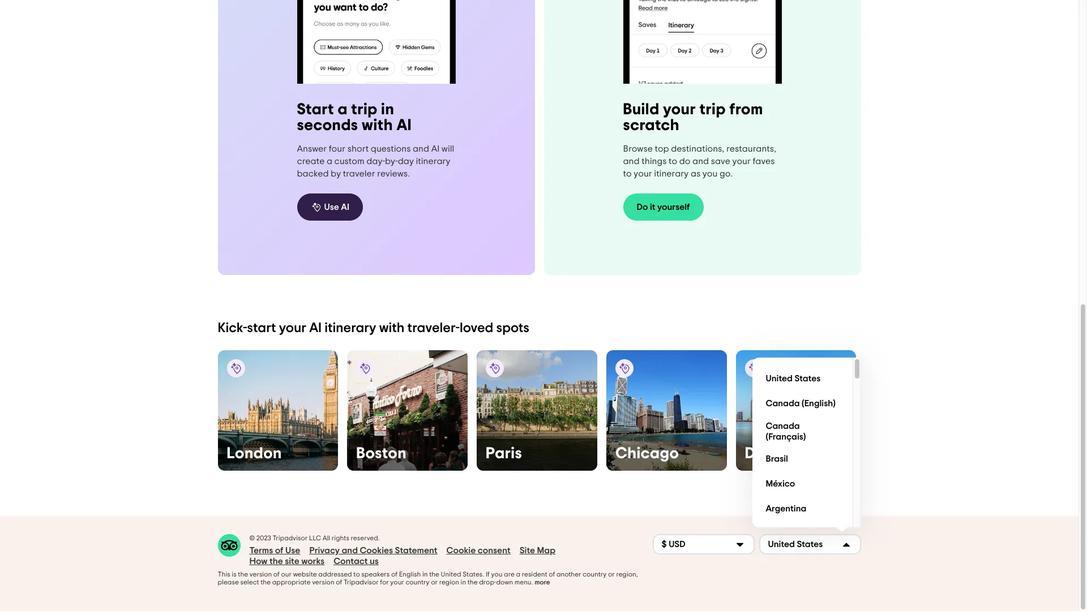 Task type: locate. For each thing, give the bounding box(es) containing it.
0 vertical spatial in
[[381, 102, 394, 118]]

canada for canada (english)
[[766, 399, 800, 409]]

short
[[348, 144, 369, 153]]

2 vertical spatial a
[[516, 571, 521, 578]]

canada (français) link
[[761, 417, 844, 447]]

a right are
[[516, 571, 521, 578]]

statement
[[395, 546, 438, 556]]

usd
[[669, 540, 686, 550]]

united
[[766, 375, 793, 384], [768, 540, 795, 550], [441, 571, 461, 578]]

states for united states dropdown button
[[797, 540, 823, 550]]

are
[[504, 571, 515, 578]]

dubai link
[[736, 351, 857, 471]]

1 vertical spatial version
[[312, 579, 334, 586]]

canada
[[766, 399, 800, 409], [766, 422, 800, 431]]

menu containing united states
[[752, 358, 861, 547]]

united inside dropdown button
[[768, 540, 795, 550]]

things
[[642, 157, 667, 166]]

or left region
[[431, 579, 438, 586]]

please
[[218, 579, 239, 586]]

privacy
[[309, 546, 340, 556]]

and
[[413, 144, 429, 153], [623, 157, 640, 166], [693, 157, 709, 166], [342, 546, 358, 556]]

0 vertical spatial united states
[[766, 375, 821, 384]]

the down terms of use link
[[270, 557, 283, 566]]

canada for canada (français)
[[766, 422, 800, 431]]

ai right 'start'
[[309, 322, 322, 335]]

your
[[663, 102, 696, 118], [733, 157, 751, 166], [634, 169, 652, 178], [279, 322, 306, 335], [390, 579, 404, 586]]

loved
[[460, 322, 494, 335]]

0 vertical spatial states
[[795, 375, 821, 384]]

0 horizontal spatial in
[[381, 102, 394, 118]]

1 horizontal spatial a
[[338, 102, 348, 118]]

site
[[285, 557, 300, 566]]

1 vertical spatial or
[[431, 579, 438, 586]]

country down the english
[[406, 579, 430, 586]]

méxico
[[766, 480, 795, 489]]

0 horizontal spatial or
[[431, 579, 438, 586]]

reserved.
[[351, 535, 380, 542]]

tripadvisor
[[273, 535, 308, 542], [344, 579, 379, 586]]

as
[[691, 169, 701, 178]]

0 vertical spatial or
[[608, 571, 615, 578]]

in right the english
[[422, 571, 428, 578]]

1 vertical spatial you
[[491, 571, 503, 578]]

1 horizontal spatial use
[[324, 203, 339, 212]]

1 horizontal spatial itinerary
[[416, 157, 451, 166]]

trip left from
[[700, 102, 726, 118]]

build your trip from scratch
[[623, 102, 763, 134]]

use inside terms of use link
[[285, 546, 300, 556]]

how
[[249, 557, 268, 566]]

1 vertical spatial in
[[422, 571, 428, 578]]

questions
[[371, 144, 411, 153]]

2 horizontal spatial a
[[516, 571, 521, 578]]

2 horizontal spatial to
[[669, 157, 677, 166]]

addressed
[[318, 571, 352, 578]]

canada up (français)
[[766, 422, 800, 431]]

states left if
[[463, 571, 483, 578]]

itinerary
[[416, 157, 451, 166], [654, 169, 689, 178], [325, 322, 376, 335]]

terms
[[249, 546, 273, 556]]

start a trip in seconds with ai
[[297, 102, 412, 133]]

llc
[[309, 535, 321, 542]]

of
[[275, 546, 284, 556], [273, 571, 280, 578], [391, 571, 398, 578], [549, 571, 555, 578], [336, 579, 342, 586]]

london link
[[218, 351, 338, 471]]

2 vertical spatial to
[[354, 571, 360, 578]]

spots
[[496, 322, 530, 335]]

ai up the questions at the top of page
[[397, 118, 412, 133]]

states for united states link
[[795, 375, 821, 384]]

0 vertical spatial itinerary
[[416, 157, 451, 166]]

2 vertical spatial in
[[461, 579, 466, 586]]

trip inside start a trip in seconds with ai
[[351, 102, 378, 118]]

cookie consent
[[447, 546, 511, 556]]

answer four short questions and ai will create a custom day-by-day itinerary backed by traveler reviews.
[[297, 144, 454, 178]]

0 horizontal spatial tripadvisor
[[273, 535, 308, 542]]

ai
[[397, 118, 412, 133], [431, 144, 440, 153], [341, 203, 349, 212], [309, 322, 322, 335]]

2 canada from the top
[[766, 422, 800, 431]]

trip inside the build your trip from scratch
[[700, 102, 726, 118]]

1 canada from the top
[[766, 399, 800, 409]]

1 horizontal spatial to
[[623, 169, 632, 178]]

1 vertical spatial united states
[[768, 540, 823, 550]]

your down restaurants,
[[733, 157, 751, 166]]

canada up canada (français)
[[766, 399, 800, 409]]

trip up short
[[351, 102, 378, 118]]

resident
[[522, 571, 547, 578]]

0 vertical spatial you
[[703, 169, 718, 178]]

1 horizontal spatial country
[[583, 571, 607, 578]]

0 horizontal spatial version
[[250, 571, 272, 578]]

1 vertical spatial use
[[285, 546, 300, 556]]

united for united states link
[[766, 375, 793, 384]]

faves
[[753, 157, 775, 166]]

rights
[[332, 535, 349, 542]]

1 vertical spatial a
[[327, 157, 332, 166]]

©
[[249, 535, 255, 542]]

your inside . if you are a resident of another country or region, please select the appropriate version of tripadvisor for your country or region in the drop-down menu.
[[390, 579, 404, 586]]

0 vertical spatial version
[[250, 571, 272, 578]]

use down the by
[[324, 203, 339, 212]]

canada inside canada (english) link
[[766, 399, 800, 409]]

united states inside menu
[[766, 375, 821, 384]]

states
[[795, 375, 821, 384], [797, 540, 823, 550], [463, 571, 483, 578]]

$ usd button
[[653, 535, 755, 555]]

in up the questions at the top of page
[[381, 102, 394, 118]]

tripadvisor up terms of use
[[273, 535, 308, 542]]

chicago link
[[607, 351, 727, 471]]

1 horizontal spatial version
[[312, 579, 334, 586]]

browse
[[623, 144, 653, 153]]

united states down the argentina link
[[768, 540, 823, 550]]

2 horizontal spatial in
[[461, 579, 466, 586]]

canada inside canada (français)
[[766, 422, 800, 431]]

and up day
[[413, 144, 429, 153]]

1 vertical spatial with
[[379, 322, 405, 335]]

you right the as
[[703, 169, 718, 178]]

a right start
[[338, 102, 348, 118]]

version down addressed on the left of the page
[[312, 579, 334, 586]]

2023
[[256, 535, 271, 542]]

build
[[623, 102, 660, 118]]

1 horizontal spatial trip
[[700, 102, 726, 118]]

with inside start a trip in seconds with ai
[[362, 118, 393, 133]]

0 vertical spatial canada
[[766, 399, 800, 409]]

down
[[496, 579, 513, 586]]

0 horizontal spatial you
[[491, 571, 503, 578]]

use up site
[[285, 546, 300, 556]]

0 vertical spatial a
[[338, 102, 348, 118]]

of left our
[[273, 571, 280, 578]]

1 vertical spatial tripadvisor
[[344, 579, 379, 586]]

1 vertical spatial united
[[768, 540, 795, 550]]

0 vertical spatial country
[[583, 571, 607, 578]]

united states up canada (english)
[[766, 375, 821, 384]]

custom
[[334, 157, 365, 166]]

united states button
[[759, 535, 861, 555]]

to down 'browse'
[[623, 169, 632, 178]]

0 vertical spatial with
[[362, 118, 393, 133]]

1 vertical spatial country
[[406, 579, 430, 586]]

this is the version of our website addressed to speakers of english in the united states
[[218, 571, 483, 578]]

use
[[324, 203, 339, 212], [285, 546, 300, 556]]

to down contact us link
[[354, 571, 360, 578]]

you
[[703, 169, 718, 178], [491, 571, 503, 578]]

united inside menu
[[766, 375, 793, 384]]

0 vertical spatial use
[[324, 203, 339, 212]]

paris link
[[477, 351, 597, 471]]

united states link
[[761, 367, 844, 392]]

2 horizontal spatial itinerary
[[654, 169, 689, 178]]

start
[[297, 102, 334, 118]]

ai down traveler
[[341, 203, 349, 212]]

states inside menu
[[795, 375, 821, 384]]

your right the for at the bottom of the page
[[390, 579, 404, 586]]

start
[[247, 322, 276, 335]]

from
[[730, 102, 763, 118]]

1 vertical spatial states
[[797, 540, 823, 550]]

country right 'another'
[[583, 571, 607, 578]]

the right select
[[261, 579, 271, 586]]

with up the questions at the top of page
[[362, 118, 393, 133]]

go.
[[720, 169, 733, 178]]

0 horizontal spatial use
[[285, 546, 300, 556]]

0 vertical spatial united
[[766, 375, 793, 384]]

to
[[669, 157, 677, 166], [623, 169, 632, 178], [354, 571, 360, 578]]

0 horizontal spatial to
[[354, 571, 360, 578]]

or left region,
[[608, 571, 615, 578]]

tripadvisor inside . if you are a resident of another country or region, please select the appropriate version of tripadvisor for your country or region in the drop-down menu.
[[344, 579, 379, 586]]

in right region
[[461, 579, 466, 586]]

a inside start a trip in seconds with ai
[[338, 102, 348, 118]]

answer
[[297, 144, 327, 153]]

0 vertical spatial to
[[669, 157, 677, 166]]

is
[[232, 571, 237, 578]]

1 horizontal spatial you
[[703, 169, 718, 178]]

paris
[[486, 446, 522, 462]]

in inside start a trip in seconds with ai
[[381, 102, 394, 118]]

states up canada (english) link
[[795, 375, 821, 384]]

use ai
[[324, 203, 349, 212]]

trip for your
[[700, 102, 726, 118]]

in inside . if you are a resident of another country or region, please select the appropriate version of tripadvisor for your country or region in the drop-down menu.
[[461, 579, 466, 586]]

2 vertical spatial united
[[441, 571, 461, 578]]

and down destinations,
[[693, 157, 709, 166]]

states inside dropdown button
[[797, 540, 823, 550]]

itinerary inside the browse top destinations, restaurants, and things to do and save your faves to your itinerary as you go.
[[654, 169, 689, 178]]

1 vertical spatial canada
[[766, 422, 800, 431]]

to left do
[[669, 157, 677, 166]]

you right if
[[491, 571, 503, 578]]

0 horizontal spatial a
[[327, 157, 332, 166]]

1 horizontal spatial tripadvisor
[[344, 579, 379, 586]]

argentina link
[[761, 497, 844, 522]]

1 vertical spatial itinerary
[[654, 169, 689, 178]]

day-
[[367, 157, 385, 166]]

our
[[281, 571, 292, 578]]

united down argentina
[[768, 540, 795, 550]]

top
[[655, 144, 669, 153]]

united up region
[[441, 571, 461, 578]]

drop-
[[479, 579, 496, 586]]

this
[[218, 571, 230, 578]]

you inside . if you are a resident of another country or region, please select the appropriate version of tripadvisor for your country or region in the drop-down menu.
[[491, 571, 503, 578]]

a up the by
[[327, 157, 332, 166]]

with left traveler-
[[379, 322, 405, 335]]

browse top destinations, restaurants, and things to do and save your faves to your itinerary as you go.
[[623, 144, 777, 178]]

united up canada (english)
[[766, 375, 793, 384]]

0 horizontal spatial itinerary
[[325, 322, 376, 335]]

0 horizontal spatial trip
[[351, 102, 378, 118]]

states down the argentina link
[[797, 540, 823, 550]]

tripadvisor down this is the version of our website addressed to speakers of english in the united states
[[344, 579, 379, 586]]

ai left will
[[431, 144, 440, 153]]

your right build
[[663, 102, 696, 118]]

menu
[[752, 358, 861, 547]]

ai inside answer four short questions and ai will create a custom day-by-day itinerary backed by traveler reviews.
[[431, 144, 440, 153]]

united states inside dropdown button
[[768, 540, 823, 550]]

version
[[250, 571, 272, 578], [312, 579, 334, 586]]

terms of use link
[[249, 546, 300, 557]]

version down 'how'
[[250, 571, 272, 578]]



Task type: vqa. For each thing, say whether or not it's contained in the screenshot.
Dec 2023's 14
no



Task type: describe. For each thing, give the bounding box(es) containing it.
united for united states dropdown button
[[768, 540, 795, 550]]

cookie consent button
[[447, 546, 511, 557]]

another
[[557, 571, 581, 578]]

create
[[297, 157, 325, 166]]

with for itinerary
[[379, 322, 405, 335]]

contact us
[[334, 557, 379, 566]]

four
[[329, 144, 346, 153]]

seconds
[[297, 118, 358, 133]]

canada (english) link
[[761, 392, 844, 417]]

site map how the site works
[[249, 546, 556, 566]]

méxico link
[[761, 472, 844, 497]]

ai inside button
[[341, 203, 349, 212]]

1 horizontal spatial or
[[608, 571, 615, 578]]

argentina
[[766, 505, 807, 514]]

speakers
[[362, 571, 390, 578]]

the up region
[[429, 571, 439, 578]]

the right is
[[238, 571, 248, 578]]

backed
[[297, 169, 329, 178]]

do
[[679, 157, 691, 166]]

london
[[227, 446, 282, 462]]

traveler
[[343, 169, 375, 178]]

privacy and cookies statement link
[[309, 546, 438, 557]]

a inside . if you are a resident of another country or region, please select the appropriate version of tripadvisor for your country or region in the drop-down menu.
[[516, 571, 521, 578]]

site map link
[[520, 546, 556, 557]]

© 2023 tripadvisor llc all rights reserved.
[[249, 535, 380, 542]]

your down things
[[634, 169, 652, 178]]

you inside the browse top destinations, restaurants, and things to do and save your faves to your itinerary as you go.
[[703, 169, 718, 178]]

scratch
[[623, 118, 680, 134]]

chicago
[[616, 446, 679, 462]]

the left drop-
[[468, 579, 478, 586]]

region,
[[616, 571, 638, 578]]

and down 'browse'
[[623, 157, 640, 166]]

terms of use
[[249, 546, 300, 556]]

canada (english)
[[766, 399, 836, 409]]

with for seconds
[[362, 118, 393, 133]]

united states for united states dropdown button
[[768, 540, 823, 550]]

of up more "button"
[[549, 571, 555, 578]]

us
[[370, 557, 379, 566]]

by-
[[385, 157, 398, 166]]

appropriate
[[272, 579, 311, 586]]

your inside the build your trip from scratch
[[663, 102, 696, 118]]

(français)
[[766, 433, 806, 442]]

do it yourself
[[637, 203, 690, 212]]

0 vertical spatial tripadvisor
[[273, 535, 308, 542]]

select
[[240, 579, 259, 586]]

menu.
[[515, 579, 533, 586]]

if
[[486, 571, 490, 578]]

region
[[439, 579, 459, 586]]

$
[[662, 540, 667, 550]]

1 horizontal spatial in
[[422, 571, 428, 578]]

map
[[537, 546, 556, 556]]

use ai button
[[297, 194, 363, 221]]

how the site works link
[[249, 557, 325, 567]]

destinations,
[[671, 144, 725, 153]]

yourself
[[658, 203, 690, 212]]

trip for a
[[351, 102, 378, 118]]

consent
[[478, 546, 511, 556]]

contact
[[334, 557, 368, 566]]

traveler-
[[408, 322, 460, 335]]

. if you are a resident of another country or region, please select the appropriate version of tripadvisor for your country or region in the drop-down menu.
[[218, 571, 638, 586]]

for
[[380, 579, 389, 586]]

the inside site map how the site works
[[270, 557, 283, 566]]

1 vertical spatial to
[[623, 169, 632, 178]]

itinerary inside answer four short questions and ai will create a custom day-by-day itinerary backed by traveler reviews.
[[416, 157, 451, 166]]

brasil link
[[761, 447, 844, 472]]

it
[[650, 203, 656, 212]]

of down addressed on the left of the page
[[336, 579, 342, 586]]

and inside answer four short questions and ai will create a custom day-by-day itinerary backed by traveler reviews.
[[413, 144, 429, 153]]

canada (français)
[[766, 422, 806, 442]]

dubai
[[745, 446, 789, 462]]

contact us link
[[334, 557, 379, 567]]

kick-
[[218, 322, 247, 335]]

reviews.
[[377, 169, 410, 178]]

2 vertical spatial itinerary
[[325, 322, 376, 335]]

boston link
[[347, 351, 468, 471]]

do it yourself button
[[623, 194, 704, 221]]

of left the english
[[391, 571, 398, 578]]

of up how the site works link
[[275, 546, 284, 556]]

0 horizontal spatial country
[[406, 579, 430, 586]]

a inside answer four short questions and ai will create a custom day-by-day itinerary backed by traveler reviews.
[[327, 157, 332, 166]]

$ usd
[[662, 540, 686, 550]]

united states for united states link
[[766, 375, 821, 384]]

your right 'start'
[[279, 322, 306, 335]]

restaurants,
[[727, 144, 777, 153]]

site
[[520, 546, 535, 556]]

version inside . if you are a resident of another country or region, please select the appropriate version of tripadvisor for your country or region in the drop-down menu.
[[312, 579, 334, 586]]

brasil
[[766, 455, 788, 464]]

use inside "use ai" button
[[324, 203, 339, 212]]

more button
[[535, 579, 550, 587]]

save
[[711, 157, 731, 166]]

ai inside start a trip in seconds with ai
[[397, 118, 412, 133]]

do
[[637, 203, 648, 212]]

2 vertical spatial states
[[463, 571, 483, 578]]

day
[[398, 157, 414, 166]]

and up the contact
[[342, 546, 358, 556]]

all
[[323, 535, 330, 542]]

more
[[535, 579, 550, 586]]

kick-start your ai itinerary with traveler-loved spots
[[218, 322, 530, 335]]

english
[[399, 571, 421, 578]]



